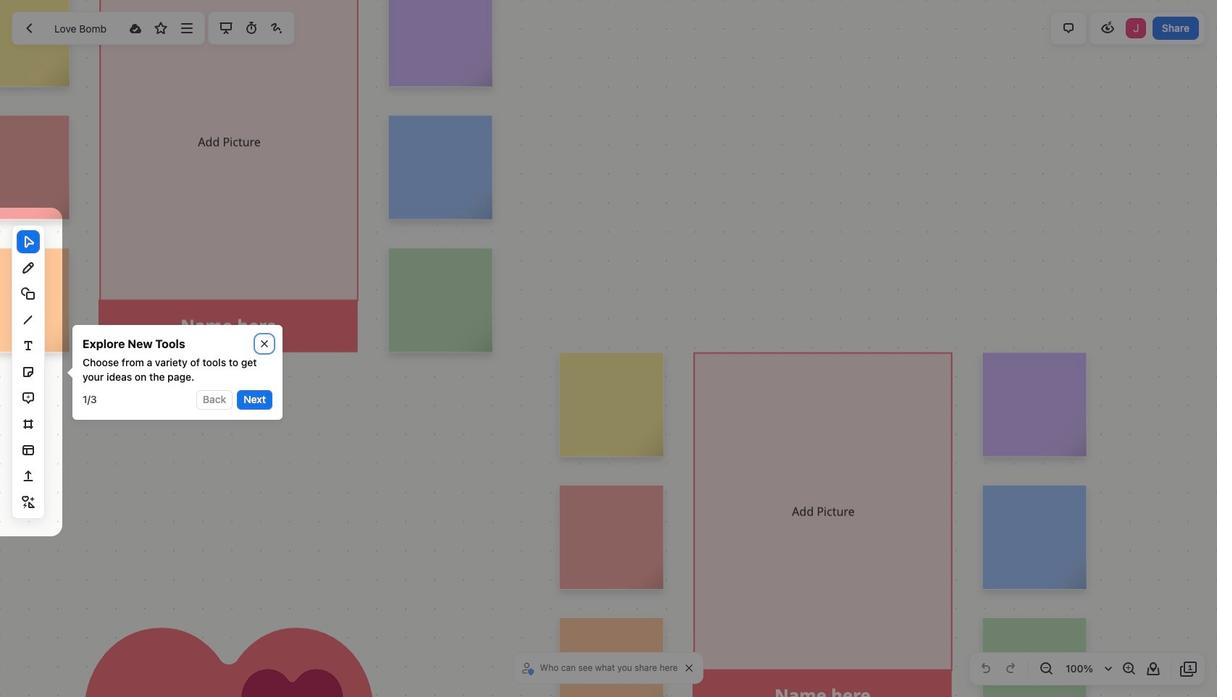 Task type: vqa. For each thing, say whether or not it's contained in the screenshot.
Dashboard image
yes



Task type: locate. For each thing, give the bounding box(es) containing it.
more options image
[[178, 20, 195, 37]]

presentation image
[[217, 20, 234, 37]]

dashboard image
[[21, 20, 38, 37]]

tooltip
[[62, 325, 283, 420]]

close image
[[261, 341, 268, 348], [686, 665, 693, 672]]

list
[[1125, 17, 1148, 40]]

0 vertical spatial close image
[[261, 341, 268, 348]]

list item
[[1125, 17, 1148, 40]]

0 horizontal spatial close image
[[261, 341, 268, 348]]

1 horizontal spatial close image
[[686, 665, 693, 672]]

zoom out image
[[1038, 661, 1055, 678]]

pages image
[[1180, 661, 1198, 678]]



Task type: describe. For each thing, give the bounding box(es) containing it.
choose from a variety of tools to get your ideas on the page. element
[[83, 356, 272, 385]]

1 vertical spatial close image
[[686, 665, 693, 672]]

explore new tools element
[[83, 336, 185, 353]]

Document name text field
[[44, 17, 122, 40]]

laser image
[[268, 20, 285, 37]]

comment panel image
[[1060, 20, 1077, 37]]

timer image
[[243, 20, 260, 37]]

zoom in image
[[1120, 661, 1138, 678]]

star this whiteboard image
[[152, 20, 170, 37]]



